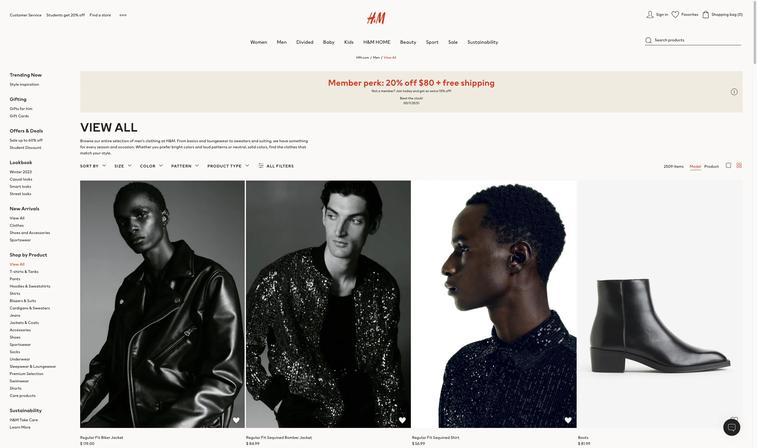 Task type: describe. For each thing, give the bounding box(es) containing it.
suiting,
[[259, 138, 273, 144]]

your
[[93, 150, 101, 156]]

& left 'coats'
[[25, 320, 27, 326]]

product for product type
[[208, 163, 229, 169]]

the inside member perk: 20% off $80 + free shipping not a member? join today and get an extra 10% off! beat the clock! 00:11:35:50
[[409, 96, 414, 101]]

customer service
[[10, 12, 42, 18]]

and down selection
[[110, 144, 117, 150]]

2 / from the left
[[381, 55, 383, 60]]

join
[[396, 88, 403, 93]]

loungewear
[[33, 364, 56, 369]]

students get 20% off
[[46, 12, 85, 18]]

winter 2023 link
[[10, 168, 71, 176]]

regular fit biker jacket $ 119.00
[[80, 435, 123, 447]]

trending now style inspiration
[[10, 71, 42, 87]]

all inside shop by product view all t-shirts & tanks pants hoodies & sweatshirts shirts blazers & suits cardigans & sweaters jeans jackets & coats accessories shoes sportswear socks underwear sleepwear & loungewear premium selection swimwear shorts care products
[[20, 261, 25, 267]]

1 vertical spatial view all link
[[10, 215, 71, 222]]

swimwear
[[10, 378, 29, 384]]

all inside new arrivals view all clothes shoes and accessories sportswear
[[20, 215, 25, 221]]

care inside shop by product view all t-shirts & tanks pants hoodies & sweatshirts shirts blazers & suits cardigans & sweaters jeans jackets & coats accessories shoes sportswear socks underwear sleepwear & loungewear premium selection swimwear shorts care products
[[10, 393, 19, 399]]

20% for perk:
[[386, 76, 403, 89]]

00:11:35:50
[[404, 101, 420, 105]]

2 sportswear link from the top
[[10, 341, 71, 348]]

neutral,
[[233, 144, 247, 150]]

him
[[26, 106, 33, 112]]

shirts
[[10, 291, 20, 296]]

men inside the view all main content
[[373, 55, 380, 60]]

casual
[[10, 176, 22, 182]]

and left loud
[[195, 144, 202, 150]]

gifting
[[10, 95, 27, 103]]

boots $ 81.99
[[579, 435, 591, 447]]

blazers
[[10, 298, 23, 304]]

cardigans & sweaters link
[[10, 305, 71, 312]]

& down suits on the bottom of page
[[29, 305, 32, 311]]

casual looks link
[[10, 176, 71, 183]]

for inside view all browse our entire selection of men's clothing at h&m. from basics and loungewear to sweaters and suiting, we have something for every season and occasion. whether you prefer bright colors and loud patterns or neutral, solid colors, find the clothes that match your style.
[[80, 144, 86, 150]]

jacket inside regular fit sequined bomber jacket $ 84.99
[[300, 435, 312, 440]]

new
[[10, 205, 20, 212]]

care inside sustainability h&m take care learn more
[[29, 417, 38, 423]]

kids link
[[345, 38, 354, 46]]

clock!
[[415, 96, 423, 101]]

sustainability link
[[468, 38, 499, 46]]

discount
[[25, 145, 41, 150]]

(0)
[[738, 12, 744, 17]]

find a store link
[[90, 12, 111, 18]]

clothing
[[146, 138, 161, 144]]

we
[[273, 138, 279, 144]]

& right 'shirts'
[[25, 269, 27, 275]]

bomber
[[285, 435, 299, 440]]

+
[[437, 76, 441, 89]]

hm.com / men / view all
[[357, 55, 397, 60]]

member?
[[381, 88, 396, 93]]

fit for $ 84.99
[[261, 435, 267, 440]]

t-shirts & tanks link
[[10, 268, 71, 275]]

loud
[[203, 144, 211, 150]]

2 vertical spatial looks
[[22, 191, 31, 197]]

hoodies
[[10, 283, 24, 289]]

h&m home
[[364, 38, 391, 46]]

filters
[[277, 163, 294, 169]]

you
[[152, 144, 159, 150]]

sportswear inside new arrivals view all clothes shoes and accessories sportswear
[[10, 237, 31, 243]]

t-
[[10, 269, 14, 275]]

shipping
[[461, 76, 495, 89]]

jackets & coats link
[[10, 319, 71, 327]]

and up loud
[[199, 138, 206, 144]]

off for perk:
[[405, 76, 417, 89]]

gifts for him link
[[10, 105, 71, 112]]

trending
[[10, 71, 30, 78]]

smart
[[10, 184, 21, 189]]

sale up to 60% off link
[[10, 137, 71, 144]]

sort
[[80, 163, 92, 169]]

hm.com
[[357, 55, 369, 60]]

gifting gifts for him gift cards
[[10, 95, 33, 119]]

smart looks link
[[10, 183, 71, 190]]

0 vertical spatial view
[[384, 55, 392, 60]]

sale inside header.primary.navigation element
[[449, 38, 458, 46]]

clothes link
[[10, 222, 71, 229]]

offers & deals sale up to 60% off student discount
[[10, 127, 43, 150]]

season
[[97, 144, 110, 150]]

all inside dropdown button
[[267, 163, 275, 169]]

sleepwear
[[10, 364, 29, 369]]

bootsmodel image
[[579, 181, 744, 428]]

prefer
[[160, 144, 171, 150]]

sustainability for sustainability h&m take care learn more
[[10, 407, 42, 414]]

beauty link
[[401, 38, 417, 46]]

today
[[404, 88, 413, 93]]

view all main content
[[0, 50, 753, 448]]

119.00
[[83, 441, 94, 447]]

fit for $ 56.99
[[428, 435, 433, 440]]

student discount link
[[10, 144, 71, 151]]

customer service link
[[10, 12, 42, 18]]

view inside new arrivals view all clothes shoes and accessories sportswear
[[10, 215, 19, 221]]

browse
[[80, 138, 94, 144]]

view
[[80, 118, 112, 136]]

to inside offers & deals sale up to 60% off student discount
[[24, 137, 28, 143]]

kids
[[345, 38, 354, 46]]

size button
[[115, 162, 134, 171]]

shoes and accessories link
[[10, 229, 71, 237]]

to inside view all browse our entire selection of men's clothing at h&m. from basics and loungewear to sweaters and suiting, we have something for every season and occasion. whether you prefer bright colors and loud patterns or neutral, solid colors, find the clothes that match your style.
[[229, 138, 233, 144]]

sale link
[[449, 38, 458, 46]]

sign in
[[657, 12, 669, 17]]

men inside header.primary.navigation element
[[277, 38, 287, 46]]

cards
[[18, 113, 29, 119]]

sign
[[657, 12, 665, 17]]

accessories inside new arrivals view all clothes shoes and accessories sportswear
[[29, 230, 50, 236]]

$ inside regular fit sequined bomber jacket $ 84.99
[[246, 441, 249, 447]]

gifts
[[10, 106, 19, 112]]

jackets
[[10, 320, 24, 326]]

84.99
[[249, 441, 260, 447]]

1 / from the left
[[371, 55, 372, 60]]

free
[[443, 76, 460, 89]]

shirts link
[[10, 290, 71, 297]]

pants
[[10, 276, 20, 282]]

whether
[[136, 144, 152, 150]]

product type
[[208, 163, 242, 169]]

find
[[269, 144, 277, 150]]

suits
[[27, 298, 36, 304]]

header.primary.navigation element
[[10, 5, 758, 46]]

0 horizontal spatial men link
[[277, 38, 287, 46]]

find a store
[[90, 12, 111, 18]]



Task type: vqa. For each thing, say whether or not it's contained in the screenshot.
SOFTSHELL SKI PANTS link
no



Task type: locate. For each thing, give the bounding box(es) containing it.
sequined for shirt
[[434, 435, 450, 440]]

product inside dropdown button
[[208, 163, 229, 169]]

0 horizontal spatial the
[[277, 144, 284, 150]]

20% left today in the right of the page
[[386, 76, 403, 89]]

bag
[[730, 12, 737, 17]]

view all link down arrivals
[[10, 215, 71, 222]]

all
[[393, 55, 397, 60], [267, 163, 275, 169], [20, 215, 25, 221], [20, 261, 25, 267]]

$ left 84.99
[[246, 441, 249, 447]]

56.99
[[416, 441, 426, 447]]

1 vertical spatial by
[[22, 251, 28, 258]]

sale inside offers & deals sale up to 60% off student discount
[[10, 137, 17, 143]]

selection
[[113, 138, 129, 144]]

2 horizontal spatial off
[[405, 76, 417, 89]]

view up clothes
[[10, 215, 19, 221]]

1 vertical spatial shoes
[[10, 334, 20, 340]]

men link right women
[[277, 38, 287, 46]]

type
[[230, 163, 242, 169]]

1 $ from the left
[[80, 441, 83, 447]]

fit left shirt
[[428, 435, 433, 440]]

2 horizontal spatial fit
[[428, 435, 433, 440]]

bright
[[172, 144, 183, 150]]

0 horizontal spatial sale
[[10, 137, 17, 143]]

regular for 119.00
[[80, 435, 94, 440]]

sequined left shirt
[[434, 435, 450, 440]]

2 sequined from the left
[[434, 435, 450, 440]]

1 horizontal spatial sequined
[[434, 435, 450, 440]]

fit inside 'regular fit sequined shirt $ 56.99'
[[428, 435, 433, 440]]

1 regular from the left
[[80, 435, 94, 440]]

1 vertical spatial view
[[10, 215, 19, 221]]

off left find
[[79, 12, 85, 18]]

and inside new arrivals view all clothes shoes and accessories sportswear
[[21, 230, 28, 236]]

h&m left home
[[364, 38, 375, 46]]

the down have
[[277, 144, 284, 150]]

0 horizontal spatial product
[[29, 251, 47, 258]]

and up clock!
[[413, 88, 419, 93]]

0 horizontal spatial by
[[22, 251, 28, 258]]

1 sportswear link from the top
[[10, 237, 71, 244]]

shoes inside shop by product view all t-shirts & tanks pants hoodies & sweatshirts shirts blazers & suits cardigans & sweaters jeans jackets & coats accessories shoes sportswear socks underwear sleepwear & loungewear premium selection swimwear shorts care products
[[10, 334, 20, 340]]

1 horizontal spatial get
[[420, 88, 425, 93]]

$ inside boots $ 81.99
[[579, 441, 581, 447]]

off for get
[[79, 12, 85, 18]]

view all link up tanks
[[10, 261, 71, 268]]

shop
[[10, 251, 21, 258]]

member
[[329, 76, 362, 89]]

1 horizontal spatial for
[[80, 144, 86, 150]]

and
[[413, 88, 419, 93], [199, 138, 206, 144], [252, 138, 259, 144], [110, 144, 117, 150], [195, 144, 202, 150], [21, 230, 28, 236]]

regular fit sequined bomber jacket $ 84.99
[[246, 435, 312, 447]]

to right up
[[24, 137, 28, 143]]

0 horizontal spatial care
[[10, 393, 19, 399]]

$ left "119.00"
[[80, 441, 83, 447]]

for inside gifting gifts for him gift cards
[[20, 106, 25, 112]]

20% inside header.primary.navigation element
[[71, 12, 79, 18]]

1 horizontal spatial by
[[93, 163, 99, 169]]

product right model
[[705, 164, 720, 169]]

1 horizontal spatial a
[[379, 88, 381, 93]]

sport
[[427, 38, 439, 46]]

3 fit from the left
[[428, 435, 433, 440]]

h&m home link
[[364, 38, 391, 46]]

1 horizontal spatial the
[[409, 96, 414, 101]]

jacket inside regular fit biker jacket $ 119.00
[[111, 435, 123, 440]]

hm.com link
[[357, 55, 369, 60]]

20% inside member perk: 20% off $80 + free shipping not a member? join today and get an extra 10% off! beat the clock! 00:11:35:50
[[386, 76, 403, 89]]

accessories down the clothes link
[[29, 230, 50, 236]]

sustainability up take
[[10, 407, 42, 414]]

to up or
[[229, 138, 233, 144]]

$ inside regular fit biker jacket $ 119.00
[[80, 441, 83, 447]]

3 $ from the left
[[413, 441, 415, 447]]

1 vertical spatial sportswear link
[[10, 341, 71, 348]]

1 horizontal spatial 20%
[[386, 76, 403, 89]]

0 vertical spatial shoes
[[10, 230, 20, 236]]

1 horizontal spatial to
[[229, 138, 233, 144]]

sequined
[[267, 435, 284, 440], [434, 435, 450, 440]]

beat
[[401, 96, 408, 101]]

off up student discount link
[[37, 137, 43, 143]]

1 vertical spatial sportswear
[[10, 342, 31, 348]]

0 vertical spatial off
[[79, 12, 85, 18]]

home
[[376, 38, 391, 46]]

regular fit sequined bomber jacketmodel image
[[246, 181, 411, 428]]

favorites link
[[673, 11, 699, 18]]

0 vertical spatial sustainability
[[468, 38, 499, 46]]

1 vertical spatial men link
[[373, 55, 380, 60]]

care right take
[[29, 417, 38, 423]]

boots link
[[579, 435, 589, 440]]

1 vertical spatial h&m
[[10, 417, 19, 423]]

sportswear inside shop by product view all t-shirts & tanks pants hoodies & sweatshirts shirts blazers & suits cardigans & sweaters jeans jackets & coats accessories shoes sportswear socks underwear sleepwear & loungewear premium selection swimwear shorts care products
[[10, 342, 31, 348]]

2 fit from the left
[[261, 435, 267, 440]]

product
[[208, 163, 229, 169], [705, 164, 720, 169], [29, 251, 47, 258]]

0 vertical spatial sale
[[449, 38, 458, 46]]

1 sequined from the left
[[267, 435, 284, 440]]

view inside shop by product view all t-shirts & tanks pants hoodies & sweatshirts shirts blazers & suits cardigans & sweaters jeans jackets & coats accessories shoes sportswear socks underwear sleepwear & loungewear premium selection swimwear shorts care products
[[10, 261, 19, 267]]

0 horizontal spatial /
[[371, 55, 372, 60]]

1 vertical spatial accessories
[[10, 327, 31, 333]]

regular inside 'regular fit sequined shirt $ 56.99'
[[413, 435, 427, 440]]

1 horizontal spatial men
[[373, 55, 380, 60]]

1 horizontal spatial fit
[[261, 435, 267, 440]]

cardigans
[[10, 305, 28, 311]]

0 vertical spatial a
[[99, 12, 101, 18]]

patterns
[[212, 144, 228, 150]]

& left suits on the bottom of page
[[24, 298, 26, 304]]

accessories down jackets
[[10, 327, 31, 333]]

product left type
[[208, 163, 229, 169]]

by inside shop by product view all t-shirts & tanks pants hoodies & sweatshirts shirts blazers & suits cardigans & sweaters jeans jackets & coats accessories shoes sportswear socks underwear sleepwear & loungewear premium selection swimwear shorts care products
[[22, 251, 28, 258]]

regular for 56.99
[[413, 435, 427, 440]]

jeans link
[[10, 312, 71, 319]]

0 vertical spatial accessories
[[29, 230, 50, 236]]

1 vertical spatial looks
[[22, 184, 31, 189]]

view all link down home
[[384, 55, 397, 60]]

/ right hm.com
[[371, 55, 372, 60]]

or
[[228, 144, 232, 150]]

occasion.
[[118, 144, 135, 150]]

fit inside regular fit sequined bomber jacket $ 84.99
[[261, 435, 267, 440]]

2 shoes from the top
[[10, 334, 20, 340]]

regular up 56.99
[[413, 435, 427, 440]]

h&m inside header.primary.navigation element
[[364, 38, 375, 46]]

regular for $
[[246, 435, 261, 440]]

0 vertical spatial for
[[20, 106, 25, 112]]

regular fit sequined shirt $ 56.99
[[413, 435, 460, 447]]

sequined inside regular fit sequined bomber jacket $ 84.99
[[267, 435, 284, 440]]

a right find
[[99, 12, 101, 18]]

2 horizontal spatial regular
[[413, 435, 427, 440]]

1 vertical spatial off
[[405, 76, 417, 89]]

looks right the smart
[[22, 184, 31, 189]]

that
[[298, 144, 307, 150]]

1 vertical spatial a
[[379, 88, 381, 93]]

2 $ from the left
[[246, 441, 249, 447]]

and inside member perk: 20% off $80 + free shipping not a member? join today and get an extra 10% off! beat the clock! 00:11:35:50
[[413, 88, 419, 93]]

0 vertical spatial get
[[64, 12, 70, 18]]

sustainability inside the view all main content
[[10, 407, 42, 414]]

find
[[90, 12, 98, 18]]

2 sportswear from the top
[[10, 342, 31, 348]]

divided
[[297, 38, 314, 46]]

2 jacket from the left
[[300, 435, 312, 440]]

shorts
[[10, 386, 22, 391]]

shoes down clothes
[[10, 230, 20, 236]]

fit left bomber
[[261, 435, 267, 440]]

sustainability inside header.primary.navigation element
[[468, 38, 499, 46]]

the right the beat
[[409, 96, 414, 101]]

1 vertical spatial sale
[[10, 137, 17, 143]]

0 horizontal spatial men
[[277, 38, 287, 46]]

baby link
[[324, 38, 335, 46]]

sportswear down clothes
[[10, 237, 31, 243]]

loungewear
[[207, 138, 229, 144]]

street
[[10, 191, 21, 197]]

gift
[[10, 113, 17, 119]]

1 jacket from the left
[[111, 435, 123, 440]]

sustainability right sale "link"
[[468, 38, 499, 46]]

0 horizontal spatial to
[[24, 137, 28, 143]]

product up t-shirts & tanks link at the bottom of page
[[29, 251, 47, 258]]

$ inside 'regular fit sequined shirt $ 56.99'
[[413, 441, 415, 447]]

get inside member perk: 20% off $80 + free shipping not a member? join today and get an extra 10% off! beat the clock! 00:11:35:50
[[420, 88, 425, 93]]

0 horizontal spatial get
[[64, 12, 70, 18]]

off inside offers & deals sale up to 60% off student discount
[[37, 137, 43, 143]]

2 vertical spatial view all link
[[10, 261, 71, 268]]

students get 20% off link
[[46, 12, 85, 18]]

boots
[[579, 435, 589, 440]]

0 vertical spatial h&m
[[364, 38, 375, 46]]

men right hm.com 'link'
[[373, 55, 380, 60]]

0 vertical spatial view all link
[[384, 55, 397, 60]]

shoes inside new arrivals view all clothes shoes and accessories sportswear
[[10, 230, 20, 236]]

1 shoes from the top
[[10, 230, 20, 236]]

offers
[[10, 127, 25, 134]]

women link
[[251, 38, 267, 46]]

h&m inside sustainability h&m take care learn more
[[10, 417, 19, 423]]

$ left 81.99
[[579, 441, 581, 447]]

beauty
[[401, 38, 417, 46]]

off right the "join"
[[405, 76, 417, 89]]

0 horizontal spatial for
[[20, 106, 25, 112]]

& left the deals
[[26, 127, 29, 134]]

premium
[[10, 371, 26, 377]]

at
[[161, 138, 165, 144]]

for left him
[[20, 106, 25, 112]]

0 horizontal spatial sequined
[[267, 435, 284, 440]]

2023
[[23, 169, 32, 175]]

0 horizontal spatial a
[[99, 12, 101, 18]]

& right hoodies
[[25, 283, 28, 289]]

sustainability
[[468, 38, 499, 46], [10, 407, 42, 414]]

1 horizontal spatial product
[[208, 163, 229, 169]]

fit left biker
[[95, 435, 100, 440]]

perk:
[[364, 76, 385, 89]]

sequined inside 'regular fit sequined shirt $ 56.99'
[[434, 435, 450, 440]]

customer
[[10, 12, 28, 18]]

1 vertical spatial 20%
[[386, 76, 403, 89]]

1 vertical spatial sustainability
[[10, 407, 42, 414]]

1 horizontal spatial men link
[[373, 55, 380, 60]]

2 vertical spatial off
[[37, 137, 43, 143]]

tanks
[[28, 269, 39, 275]]

0 vertical spatial by
[[93, 163, 99, 169]]

view down home
[[384, 55, 392, 60]]

0 horizontal spatial off
[[37, 137, 43, 143]]

regular fit biker jacketmodel image
[[80, 181, 245, 428]]

shoes up socks
[[10, 334, 20, 340]]

0 vertical spatial looks
[[23, 176, 32, 182]]

and down clothes
[[21, 230, 28, 236]]

regular fit sequined shirtmodel image
[[413, 181, 578, 428]]

0 vertical spatial sportswear link
[[10, 237, 71, 244]]

h&m image
[[367, 12, 386, 24]]

1 sportswear from the top
[[10, 237, 31, 243]]

for up "match"
[[80, 144, 86, 150]]

0 horizontal spatial sustainability
[[10, 407, 42, 414]]

81.99
[[582, 441, 591, 447]]

fit inside regular fit biker jacket $ 119.00
[[95, 435, 100, 440]]

0 vertical spatial men link
[[277, 38, 287, 46]]

4 $ from the left
[[579, 441, 581, 447]]

0 horizontal spatial 20%
[[71, 12, 79, 18]]

shirts
[[14, 269, 24, 275]]

gift cards link
[[10, 112, 71, 120]]

sale left up
[[10, 137, 17, 143]]

0 vertical spatial sportswear
[[10, 237, 31, 243]]

care down shorts at the bottom of page
[[10, 393, 19, 399]]

1 horizontal spatial off
[[79, 12, 85, 18]]

by right sort
[[93, 163, 99, 169]]

a inside member perk: 20% off $80 + free shipping not a member? join today and get an extra 10% off! beat the clock! 00:11:35:50
[[379, 88, 381, 93]]

2 regular from the left
[[246, 435, 261, 440]]

jacket
[[111, 435, 123, 440], [300, 435, 312, 440]]

0 vertical spatial men
[[277, 38, 287, 46]]

take
[[20, 417, 28, 423]]

view
[[384, 55, 392, 60], [10, 215, 19, 221], [10, 261, 19, 267]]

learn more link
[[10, 424, 71, 431]]

product for product
[[705, 164, 720, 169]]

and up solid
[[252, 138, 259, 144]]

premium selection link
[[10, 370, 71, 378]]

student
[[10, 145, 24, 150]]

1 vertical spatial for
[[80, 144, 86, 150]]

accessories inside shop by product view all t-shirts & tanks pants hoodies & sweatshirts shirts blazers & suits cardigans & sweaters jeans jackets & coats accessories shoes sportswear socks underwear sleepwear & loungewear premium selection swimwear shorts care products
[[10, 327, 31, 333]]

for
[[20, 106, 25, 112], [80, 144, 86, 150]]

1 horizontal spatial /
[[381, 55, 383, 60]]

sale right sport link
[[449, 38, 458, 46]]

coats
[[28, 320, 39, 326]]

looks down 2023
[[23, 176, 32, 182]]

men link right hm.com 'link'
[[373, 55, 380, 60]]

1 vertical spatial care
[[29, 417, 38, 423]]

style
[[10, 81, 19, 87]]

& up selection
[[30, 364, 32, 369]]

selection
[[27, 371, 43, 377]]

fit
[[95, 435, 100, 440], [261, 435, 267, 440], [428, 435, 433, 440]]

sequined left bomber
[[267, 435, 284, 440]]

street looks link
[[10, 190, 71, 198]]

looks right street
[[22, 191, 31, 197]]

jacket right biker
[[111, 435, 123, 440]]

0 vertical spatial 20%
[[71, 12, 79, 18]]

service
[[28, 12, 42, 18]]

entire
[[101, 138, 112, 144]]

1 horizontal spatial sustainability
[[468, 38, 499, 46]]

arrivals
[[21, 205, 39, 212]]

not
[[372, 88, 378, 93]]

accessories link
[[10, 327, 71, 334]]

basics
[[187, 138, 198, 144]]

view all browse our entire selection of men's clothing at h&m. from basics and loungewear to sweaters and suiting, we have something for every season and occasion. whether you prefer bright colors and loud patterns or neutral, solid colors, find the clothes that match your style.
[[80, 118, 308, 156]]

1 horizontal spatial jacket
[[300, 435, 312, 440]]

regular up "119.00"
[[80, 435, 94, 440]]

blazers & suits link
[[10, 297, 71, 305]]

off inside member perk: 20% off $80 + free shipping not a member? join today and get an extra 10% off! beat the clock! 00:11:35:50
[[405, 76, 417, 89]]

by for shop
[[22, 251, 28, 258]]

60%
[[28, 137, 36, 143]]

store
[[102, 12, 111, 18]]

20% left find
[[71, 12, 79, 18]]

h&m up "learn"
[[10, 417, 19, 423]]

looks
[[23, 176, 32, 182], [22, 184, 31, 189], [22, 191, 31, 197]]

2 vertical spatial view
[[10, 261, 19, 267]]

$ left 56.99
[[413, 441, 415, 447]]

0 vertical spatial care
[[10, 393, 19, 399]]

a
[[99, 12, 101, 18], [379, 88, 381, 93]]

the inside view all browse our entire selection of men's clothing at h&m. from basics and loungewear to sweaters and suiting, we have something for every season and occasion. whether you prefer bright colors and loud patterns or neutral, solid colors, find the clothes that match your style.
[[277, 144, 284, 150]]

off inside header.primary.navigation element
[[79, 12, 85, 18]]

get right students
[[64, 12, 70, 18]]

all filters button
[[258, 162, 294, 171]]

0 horizontal spatial jacket
[[111, 435, 123, 440]]

a right not at the left of page
[[379, 88, 381, 93]]

1 vertical spatial men
[[373, 55, 380, 60]]

get inside header.primary.navigation element
[[64, 12, 70, 18]]

regular inside regular fit sequined bomber jacket $ 84.99
[[246, 435, 261, 440]]

20% for get
[[71, 12, 79, 18]]

0 horizontal spatial h&m
[[10, 417, 19, 423]]

product inside shop by product view all t-shirts & tanks pants hoodies & sweatshirts shirts blazers & suits cardigans & sweaters jeans jackets & coats accessories shoes sportswear socks underwear sleepwear & loungewear premium selection swimwear shorts care products
[[29, 251, 47, 258]]

1 fit from the left
[[95, 435, 100, 440]]

1 vertical spatial the
[[277, 144, 284, 150]]

2 horizontal spatial product
[[705, 164, 720, 169]]

sustainability h&m take care learn more
[[10, 407, 42, 430]]

Search products search field
[[646, 35, 742, 45]]

by right shop
[[22, 251, 28, 258]]

sequined for bomber
[[267, 435, 284, 440]]

by for sort
[[93, 163, 99, 169]]

sportswear link up underwear 'link'
[[10, 341, 71, 348]]

1 horizontal spatial care
[[29, 417, 38, 423]]

1 horizontal spatial sale
[[449, 38, 458, 46]]

1 vertical spatial get
[[420, 88, 425, 93]]

0 vertical spatial the
[[409, 96, 414, 101]]

0 horizontal spatial fit
[[95, 435, 100, 440]]

off!
[[446, 88, 452, 93]]

/ down home
[[381, 55, 383, 60]]

by inside dropdown button
[[93, 163, 99, 169]]

$80
[[419, 76, 435, 89]]

sustainability for sustainability
[[468, 38, 499, 46]]

sweaters
[[33, 305, 50, 311]]

up
[[18, 137, 23, 143]]

jacket right bomber
[[300, 435, 312, 440]]

fit for $ 119.00
[[95, 435, 100, 440]]

1 horizontal spatial h&m
[[364, 38, 375, 46]]

sportswear up socks
[[10, 342, 31, 348]]

sportswear link down the clothes link
[[10, 237, 71, 244]]

men right women
[[277, 38, 287, 46]]

3 regular from the left
[[413, 435, 427, 440]]

shoes link
[[10, 334, 71, 341]]

1 horizontal spatial regular
[[246, 435, 261, 440]]

view up t-
[[10, 261, 19, 267]]

get left an
[[420, 88, 425, 93]]

0 horizontal spatial regular
[[80, 435, 94, 440]]

& inside offers & deals sale up to 60% off student discount
[[26, 127, 29, 134]]

underwear
[[10, 356, 30, 362]]

regular inside regular fit biker jacket $ 119.00
[[80, 435, 94, 440]]

regular up 84.99
[[246, 435, 261, 440]]



